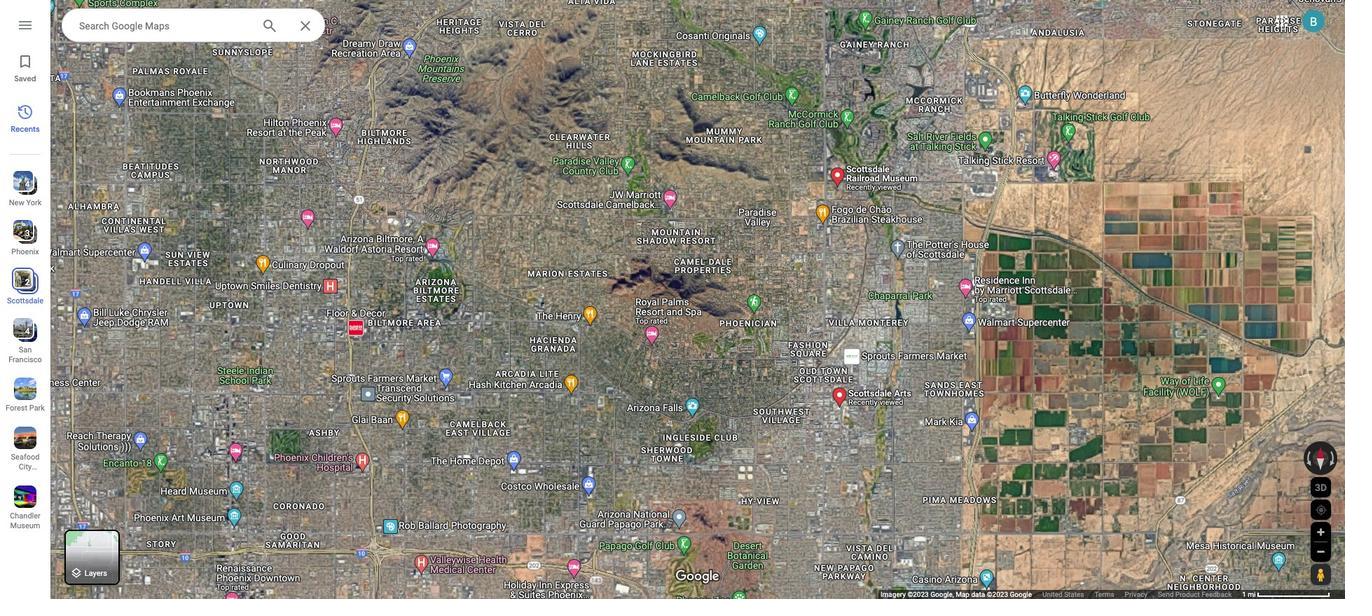 Task type: vqa. For each thing, say whether or not it's contained in the screenshot.
4
yes



Task type: locate. For each thing, give the bounding box(es) containing it.
1 vertical spatial 4
[[25, 326, 30, 336]]

cannot access your location image
[[1315, 504, 1328, 516]]

1 horizontal spatial ©2023
[[987, 591, 1008, 598]]

©2023 right data
[[987, 591, 1008, 598]]

recents button
[[0, 98, 50, 137]]

search
[[79, 20, 109, 32]]

4 for san
[[25, 326, 30, 336]]

3
[[25, 228, 30, 238]]

saved
[[14, 74, 36, 83]]

city
[[19, 462, 32, 472]]

zoom out image
[[1316, 546, 1326, 557]]

Search Google Maps search field
[[62, 8, 325, 43]]

2 places element
[[15, 276, 30, 289]]

Search Google Maps field
[[62, 8, 325, 43], [79, 17, 250, 34]]

footer containing imagery ©2023 google, map data ©2023 google
[[881, 590, 1242, 599]]

map
[[956, 591, 970, 598]]

2
[[25, 277, 30, 287]]

©2023 left google,
[[908, 591, 929, 598]]

0 vertical spatial google
[[112, 20, 143, 32]]

san francisco
[[9, 345, 42, 364]]

google inside search google maps field
[[112, 20, 143, 32]]

4 places element up san
[[15, 325, 30, 338]]

4 up san
[[25, 326, 30, 336]]

send product feedback
[[1158, 591, 1232, 598]]

privacy button
[[1125, 590, 1148, 599]]

1 4 places element from the top
[[15, 178, 30, 191]]

2 4 from the top
[[25, 326, 30, 336]]

1 4 from the top
[[25, 179, 30, 189]]

united states
[[1043, 591, 1084, 598]]

0 vertical spatial 4
[[25, 179, 30, 189]]

footer
[[881, 590, 1242, 599]]

imagery ©2023 google, map data ©2023 google
[[881, 591, 1032, 598]]

4 places element up the new york
[[15, 178, 30, 191]]

4 places element for new
[[15, 178, 30, 191]]

2 ©2023 from the left
[[987, 591, 1008, 598]]

4 places element
[[15, 178, 30, 191], [15, 325, 30, 338]]

1 horizontal spatial google
[[1010, 591, 1032, 598]]

3 places element
[[15, 227, 30, 240]]

forest park button
[[0, 372, 50, 415]]

museum
[[10, 521, 40, 530]]

chandler museum
[[10, 511, 41, 530]]

york
[[26, 198, 42, 207]]

search google maps
[[79, 20, 170, 32]]

google left the 'maps'
[[112, 20, 143, 32]]

4 for new
[[25, 179, 30, 189]]

4 up the new york
[[25, 179, 30, 189]]

0 horizontal spatial ©2023
[[908, 591, 929, 598]]

google maps element
[[0, 0, 1345, 599]]

park
[[29, 404, 45, 413]]

4
[[25, 179, 30, 189], [25, 326, 30, 336]]

product
[[1175, 591, 1200, 598]]

san
[[19, 345, 32, 355]]

1 vertical spatial google
[[1010, 591, 1032, 598]]

1
[[1242, 591, 1246, 598]]

search google maps field inside search box
[[79, 17, 250, 34]]

phoenix
[[11, 247, 39, 256]]

google,
[[931, 591, 954, 598]]

google
[[112, 20, 143, 32], [1010, 591, 1032, 598]]

0 horizontal spatial google
[[112, 20, 143, 32]]

©2023
[[908, 591, 929, 598], [987, 591, 1008, 598]]

privacy
[[1125, 591, 1148, 598]]

4 places element for san
[[15, 325, 30, 338]]

google account: brad klo  
(klobrad84@gmail.com) image
[[1302, 10, 1325, 32]]

2 4 places element from the top
[[15, 325, 30, 338]]

list
[[0, 0, 50, 599]]

google left united
[[1010, 591, 1032, 598]]

0 vertical spatial 4 places element
[[15, 178, 30, 191]]

1 mi button
[[1242, 591, 1331, 598]]

1 vertical spatial 4 places element
[[15, 325, 30, 338]]



Task type: describe. For each thing, give the bounding box(es) containing it.
saved button
[[0, 48, 50, 87]]

forest park
[[6, 404, 45, 413]]

united
[[1043, 591, 1063, 598]]

terms
[[1095, 591, 1114, 598]]

imagery
[[881, 591, 906, 598]]

new
[[9, 198, 24, 207]]

states
[[1064, 591, 1084, 598]]

menu image
[[17, 17, 34, 34]]

data
[[971, 591, 985, 598]]

terms button
[[1095, 590, 1114, 599]]

feedback
[[1202, 591, 1232, 598]]

mi
[[1248, 591, 1256, 598]]

show street view coverage image
[[1311, 564, 1331, 585]]

chandler museum button
[[0, 480, 50, 533]]

maps
[[145, 20, 170, 32]]

3d
[[1315, 482, 1327, 493]]

footer inside google maps element
[[881, 590, 1242, 599]]

forest
[[6, 404, 27, 413]]

francisco
[[9, 355, 42, 364]]

chandler
[[10, 511, 41, 521]]

list containing saved
[[0, 0, 50, 599]]

3d button
[[1311, 477, 1331, 497]]

zoom in image
[[1316, 527, 1326, 537]]

supermarket
[[6, 472, 49, 481]]

seafood city supermarket button
[[0, 421, 50, 481]]

1 ©2023 from the left
[[908, 591, 929, 598]]

1 mi
[[1242, 591, 1256, 598]]

seafood city supermarket
[[6, 453, 49, 481]]

new york
[[9, 198, 42, 207]]

send
[[1158, 591, 1174, 598]]

layers
[[85, 569, 107, 578]]

scottsdale
[[7, 296, 43, 305]]

google inside "footer"
[[1010, 591, 1032, 598]]

recents
[[11, 124, 40, 134]]

send product feedback button
[[1158, 590, 1232, 599]]

search google maps field containing search google maps
[[62, 8, 325, 43]]

united states button
[[1043, 590, 1084, 599]]

seafood
[[11, 453, 40, 462]]



